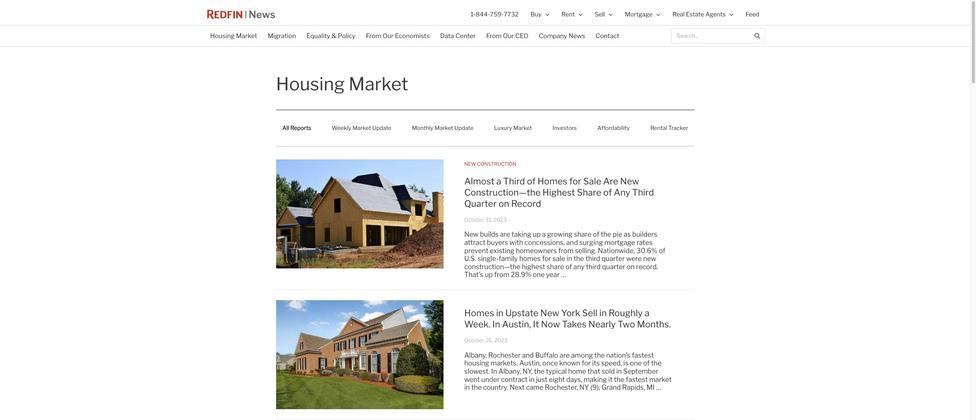 Task type: vqa. For each thing, say whether or not it's contained in the screenshot.
176
no



Task type: describe. For each thing, give the bounding box(es) containing it.
agents
[[706, 11, 726, 18]]

it
[[533, 319, 539, 330]]

from our ceo link
[[481, 27, 534, 44]]

1-844-759-7732 link
[[465, 0, 525, 29]]

record
[[511, 198, 541, 209]]

on inside 'new builds are taking up a growing share of the pie as builders attract buyers with concessions, and surging mortgage rates prevent existing homeowners from selling. nationwide, 30.6% of u.s. single-family homes for sale in the third quarter were new construction—the highest share of any third quarter on record. that's up from 28.9% one year …'
[[627, 263, 635, 271]]

mi
[[647, 384, 655, 392]]

weekly market update
[[332, 125, 391, 132]]

28.9%
[[511, 271, 531, 279]]

of inside albany, rochester and buffalo are among the nation's fastest housing markets. austin, once known for its speed, is one of the slowest. in albany, ny, the typical home that sold in september went under contract in just eight days, making it the fastest market in the country. next came rochester, ny (9), grand rapids, mi …
[[643, 360, 650, 368]]

of left any at the bottom of the page
[[566, 263, 572, 271]]

affordability link
[[591, 120, 636, 137]]

feed
[[746, 11, 760, 18]]

a inside 'new builds are taking up a growing share of the pie as builders attract buyers with concessions, and surging mortgage rates prevent existing homeowners from selling. nationwide, 30.6% of u.s. single-family homes for sale in the third quarter were new construction—the highest share of any third quarter on record. that's up from 28.9% one year …'
[[542, 231, 546, 239]]

&
[[332, 32, 337, 40]]

homes in upstate new york sell in roughly a week. in austin, it now takes nearly two months. link
[[464, 308, 671, 330]]

759-
[[490, 11, 504, 18]]

new inside 'new builds are taking up a growing share of the pie as builders attract buyers with concessions, and surging mortgage rates prevent existing homeowners from selling. nationwide, 30.6% of u.s. single-family homes for sale in the third quarter were new construction—the highest share of any third quarter on record. that's up from 28.9% one year …'
[[464, 231, 479, 239]]

1 vertical spatial housing
[[276, 73, 345, 95]]

selling.
[[575, 247, 597, 255]]

1-844-759-7732
[[471, 11, 519, 18]]

one inside albany, rochester and buffalo are among the nation's fastest housing markets. austin, once known for its speed, is one of the slowest. in albany, ny, the typical home that sold in september went under contract in just eight days, making it the fastest market in the country. next came rochester, ny (9), grand rapids, mi …
[[630, 360, 642, 368]]

in up the nearly
[[599, 308, 607, 319]]

from our economists
[[366, 32, 430, 40]]

the up the market at right
[[651, 360, 662, 368]]

of up "surging"
[[593, 231, 600, 239]]

went
[[464, 376, 480, 384]]

single-
[[478, 255, 499, 263]]

two
[[618, 319, 635, 330]]

october 26, 2023
[[464, 338, 508, 344]]

third down selling.
[[586, 255, 600, 263]]

one inside 'new builds are taking up a growing share of the pie as builders attract buyers with concessions, and surging mortgage rates prevent existing homeowners from selling. nationwide, 30.6% of u.s. single-family homes for sale in the third quarter were new construction—the highest share of any third quarter on record. that's up from 28.9% one year …'
[[533, 271, 545, 279]]

are inside albany, rochester and buffalo are among the nation's fastest housing markets. austin, once known for its speed, is one of the slowest. in albany, ny, the typical home that sold in september went under contract in just eight days, making it the fastest market in the country. next came rochester, ny (9), grand rapids, mi …
[[560, 352, 570, 359]]

rates
[[637, 239, 653, 247]]

the up its
[[595, 352, 605, 359]]

0 horizontal spatial up
[[485, 271, 493, 279]]

once
[[543, 360, 558, 368]]

prevent
[[464, 247, 489, 255]]

0 horizontal spatial from
[[494, 271, 510, 279]]

rental tracker
[[651, 125, 688, 132]]

almost
[[464, 176, 495, 187]]

ny,
[[523, 368, 533, 376]]

from for from our economists
[[366, 32, 381, 40]]

rental tracker link
[[644, 120, 695, 137]]

rapids,
[[622, 384, 645, 392]]

of up record
[[527, 176, 536, 187]]

the right it
[[614, 376, 625, 384]]

monthly market update
[[412, 125, 474, 132]]

in left upstate
[[496, 308, 504, 319]]

family
[[499, 255, 518, 263]]

our for economists
[[383, 32, 394, 40]]

it
[[608, 376, 613, 384]]

growing
[[547, 231, 573, 239]]

Search... search field
[[672, 29, 750, 43]]

1 vertical spatial third
[[632, 187, 654, 198]]

1-
[[471, 11, 476, 18]]

austin, for upstate
[[502, 319, 531, 330]]

update for weekly market update
[[372, 125, 391, 132]]

homes inside homes in upstate new york sell in roughly a week. in austin, it now takes nearly two months.
[[464, 308, 494, 319]]

data center link
[[435, 27, 481, 44]]

equality & policy
[[307, 32, 356, 40]]

redfin real estate news image
[[205, 7, 277, 22]]

luxury
[[494, 125, 512, 132]]

rent
[[562, 11, 575, 18]]

new construction
[[464, 161, 516, 167]]

pie
[[613, 231, 622, 239]]

new inside the almost a third of homes for sale are new construction—the highest share of any third quarter on record
[[620, 176, 639, 187]]

on inside the almost a third of homes for sale are new construction—the highest share of any third quarter on record
[[499, 198, 509, 209]]

(9),
[[591, 384, 600, 392]]

now
[[541, 319, 560, 330]]

rent link
[[556, 0, 589, 29]]

is
[[624, 360, 629, 368]]

tracker
[[668, 125, 688, 132]]

sale
[[553, 255, 565, 263]]

just
[[536, 376, 548, 384]]

0 vertical spatial up
[[533, 231, 541, 239]]

1 vertical spatial fastest
[[626, 376, 648, 384]]

0 vertical spatial from
[[558, 247, 574, 255]]

0 vertical spatial fastest
[[632, 352, 654, 359]]

data center
[[440, 32, 476, 40]]

october 31, 2023
[[464, 217, 507, 223]]

2023 for october 26, 2023
[[494, 338, 508, 344]]

weekly market update link
[[325, 120, 398, 137]]

year
[[546, 271, 560, 279]]

migration link
[[262, 27, 301, 44]]

real estate agents link
[[667, 0, 740, 29]]

ceo
[[515, 32, 528, 40]]

nearly
[[589, 319, 616, 330]]

that
[[588, 368, 600, 376]]

sold
[[602, 368, 615, 376]]

mortgage
[[625, 11, 653, 18]]

the up any at the bottom of the page
[[574, 255, 584, 263]]

buyers
[[487, 239, 508, 247]]

country.
[[483, 384, 508, 392]]

making
[[584, 376, 607, 384]]

are
[[603, 176, 618, 187]]

rochester
[[488, 352, 521, 359]]

taking
[[512, 231, 531, 239]]

update for monthly market update
[[455, 125, 474, 132]]

nationwide,
[[598, 247, 635, 255]]

real
[[673, 11, 685, 18]]

rochester,
[[545, 384, 578, 392]]

company
[[539, 32, 567, 40]]

all
[[282, 125, 289, 132]]

under
[[481, 376, 500, 384]]

and inside albany, rochester and buffalo are among the nation's fastest housing markets. austin, once known for its speed, is one of the slowest. in albany, ny, the typical home that sold in september went under contract in just eight days, making it the fastest market in the country. next came rochester, ny (9), grand rapids, mi …
[[522, 352, 534, 359]]

sell link
[[589, 0, 619, 29]]

record.
[[636, 263, 658, 271]]

for inside the almost a third of homes for sale are new construction—the highest share of any third quarter on record
[[569, 176, 581, 187]]

buy
[[531, 11, 542, 18]]

contact link
[[591, 27, 625, 44]]

all reports
[[282, 125, 311, 132]]

real estate agents
[[673, 11, 726, 18]]

for inside 'new builds are taking up a growing share of the pie as builders attract buyers with concessions, and surging mortgage rates prevent existing homeowners from selling. nationwide, 30.6% of u.s. single-family homes for sale in the third quarter were new construction—the highest share of any third quarter on record. that's up from 28.9% one year …'
[[542, 255, 551, 263]]

ny
[[580, 384, 589, 392]]

construction
[[477, 161, 516, 167]]



Task type: locate. For each thing, give the bounding box(es) containing it.
0 horizontal spatial …
[[561, 271, 566, 279]]

any
[[614, 187, 630, 198]]

up up concessions,
[[533, 231, 541, 239]]

homes up highest
[[538, 176, 568, 187]]

in down went
[[464, 384, 470, 392]]

october for october 26, 2023
[[464, 338, 484, 344]]

feed link
[[740, 0, 766, 29]]

0 vertical spatial homes
[[538, 176, 568, 187]]

31,
[[486, 217, 492, 223]]

share up "surging"
[[574, 231, 592, 239]]

market inside 'link'
[[513, 125, 532, 132]]

1 horizontal spatial are
[[560, 352, 570, 359]]

housing
[[464, 360, 489, 368]]

1 horizontal spatial albany,
[[499, 368, 521, 376]]

new up almost
[[464, 161, 476, 167]]

0 horizontal spatial for
[[542, 255, 551, 263]]

0 vertical spatial third
[[503, 176, 525, 187]]

2023 for october 31, 2023
[[494, 217, 507, 223]]

1 vertical spatial a
[[542, 231, 546, 239]]

from for from our ceo
[[486, 32, 502, 40]]

1 horizontal spatial third
[[632, 187, 654, 198]]

1 horizontal spatial a
[[542, 231, 546, 239]]

third up construction—the
[[503, 176, 525, 187]]

1 vertical spatial 2023
[[494, 338, 508, 344]]

0 horizontal spatial housing market
[[210, 32, 257, 40]]

… inside albany, rochester and buffalo are among the nation's fastest housing markets. austin, once known for its speed, is one of the slowest. in albany, ny, the typical home that sold in september went under contract in just eight days, making it the fastest market in the country. next came rochester, ny (9), grand rapids, mi …
[[656, 384, 661, 392]]

mortgage
[[605, 239, 635, 247]]

1 vertical spatial one
[[630, 360, 642, 368]]

1 vertical spatial sell
[[582, 308, 598, 319]]

austin, for and
[[519, 360, 541, 368]]

any
[[574, 263, 585, 271]]

builds
[[480, 231, 499, 239]]

up down construction—the
[[485, 271, 493, 279]]

0 vertical spatial a
[[496, 176, 501, 187]]

new inside homes in upstate new york sell in roughly a week. in austin, it now takes nearly two months.
[[540, 308, 560, 319]]

homes inside the almost a third of homes for sale are new construction—the highest share of any third quarter on record
[[538, 176, 568, 187]]

share
[[574, 231, 592, 239], [547, 263, 564, 271]]

in up came
[[529, 376, 535, 384]]

2 horizontal spatial for
[[582, 360, 591, 368]]

0 vertical spatial albany,
[[464, 352, 487, 359]]

1 horizontal spatial for
[[569, 176, 581, 187]]

new
[[643, 255, 656, 263]]

attract
[[464, 239, 486, 247]]

a up concessions,
[[542, 231, 546, 239]]

the up just
[[534, 368, 545, 376]]

1 horizontal spatial from
[[558, 247, 574, 255]]

our left economists
[[383, 32, 394, 40]]

week.
[[464, 319, 491, 330]]

came
[[526, 384, 544, 392]]

takes
[[562, 319, 587, 330]]

from right policy
[[366, 32, 381, 40]]

as
[[624, 231, 631, 239]]

from
[[558, 247, 574, 255], [494, 271, 510, 279]]

the left the 'pie'
[[601, 231, 611, 239]]

1 horizontal spatial and
[[566, 239, 578, 247]]

eight
[[549, 376, 565, 384]]

in inside albany, rochester and buffalo are among the nation's fastest housing markets. austin, once known for its speed, is one of the slowest. in albany, ny, the typical home that sold in september went under contract in just eight days, making it the fastest market in the country. next came rochester, ny (9), grand rapids, mi …
[[491, 368, 497, 376]]

0 horizontal spatial albany,
[[464, 352, 487, 359]]

next
[[510, 384, 525, 392]]

new up any
[[620, 176, 639, 187]]

equality
[[307, 32, 330, 40]]

the down went
[[471, 384, 482, 392]]

and up ny, at the bottom right of the page
[[522, 352, 534, 359]]

0 horizontal spatial housing
[[210, 32, 235, 40]]

0 horizontal spatial our
[[383, 32, 394, 40]]

1 vertical spatial …
[[656, 384, 661, 392]]

austin, down upstate
[[502, 319, 531, 330]]

october left the 31,
[[464, 217, 484, 223]]

policy
[[338, 32, 356, 40]]

0 vertical spatial on
[[499, 198, 509, 209]]

on down construction—the
[[499, 198, 509, 209]]

market for housing market link
[[236, 32, 257, 40]]

among
[[571, 352, 593, 359]]

speed,
[[601, 360, 622, 368]]

0 vertical spatial …
[[561, 271, 566, 279]]

sell inside homes in upstate new york sell in roughly a week. in austin, it now takes nearly two months.
[[582, 308, 598, 319]]

in right the sale
[[567, 255, 572, 263]]

almost a third of homes for sale are new construction—the highest share of any third quarter on record
[[464, 176, 654, 209]]

1 vertical spatial up
[[485, 271, 493, 279]]

from our economists link
[[361, 27, 435, 44]]

from
[[366, 32, 381, 40], [486, 32, 502, 40]]

1 horizontal spatial our
[[503, 32, 514, 40]]

york
[[561, 308, 580, 319]]

up
[[533, 231, 541, 239], [485, 271, 493, 279]]

1 vertical spatial on
[[627, 263, 635, 271]]

migration
[[268, 32, 296, 40]]

in up under
[[491, 368, 497, 376]]

fastest up rapids,
[[626, 376, 648, 384]]

… right year
[[561, 271, 566, 279]]

one down highest
[[533, 271, 545, 279]]

1 horizontal spatial share
[[574, 231, 592, 239]]

rental
[[651, 125, 667, 132]]

1 vertical spatial homes
[[464, 308, 494, 319]]

investors link
[[546, 120, 583, 137]]

its
[[592, 360, 600, 368]]

new construction link
[[464, 161, 516, 167]]

homes
[[538, 176, 568, 187], [464, 308, 494, 319]]

…
[[561, 271, 566, 279], [656, 384, 661, 392]]

1 from from the left
[[366, 32, 381, 40]]

1 vertical spatial are
[[560, 352, 570, 359]]

sell
[[595, 11, 605, 18], [582, 308, 598, 319]]

1 our from the left
[[383, 32, 394, 40]]

october
[[464, 217, 484, 223], [464, 338, 484, 344]]

1 horizontal spatial one
[[630, 360, 642, 368]]

market for monthly market update link
[[435, 125, 453, 132]]

weekly
[[332, 125, 351, 132]]

0 vertical spatial austin,
[[502, 319, 531, 330]]

1 horizontal spatial update
[[455, 125, 474, 132]]

highest
[[543, 187, 575, 198]]

contract
[[501, 376, 528, 384]]

our left ceo
[[503, 32, 514, 40]]

a up construction—the
[[496, 176, 501, 187]]

with
[[510, 239, 523, 247]]

2 vertical spatial a
[[645, 308, 650, 319]]

september
[[623, 368, 659, 376]]

1 vertical spatial and
[[522, 352, 534, 359]]

equality & policy link
[[301, 27, 361, 44]]

austin, inside homes in upstate new york sell in roughly a week. in austin, it now takes nearly two months.
[[502, 319, 531, 330]]

from up the sale
[[558, 247, 574, 255]]

2023 right the 31,
[[494, 217, 507, 223]]

all reports link
[[276, 120, 318, 137]]

of right 30.6%
[[659, 247, 666, 255]]

quarter
[[602, 255, 625, 263], [602, 263, 625, 271]]

in inside homes in upstate new york sell in roughly a week. in austin, it now takes nearly two months.
[[492, 319, 500, 330]]

new
[[464, 161, 476, 167], [620, 176, 639, 187], [464, 231, 479, 239], [540, 308, 560, 319]]

0 vertical spatial one
[[533, 271, 545, 279]]

0 horizontal spatial share
[[547, 263, 564, 271]]

days,
[[566, 376, 582, 384]]

for left the sale
[[542, 255, 551, 263]]

None search field
[[671, 28, 765, 43]]

sell up the nearly
[[582, 308, 598, 319]]

austin, up ny, at the bottom right of the page
[[519, 360, 541, 368]]

0 vertical spatial are
[[500, 231, 510, 239]]

buy link
[[525, 0, 556, 29]]

0 vertical spatial and
[[566, 239, 578, 247]]

1 october from the top
[[464, 217, 484, 223]]

0 vertical spatial 2023
[[494, 217, 507, 223]]

one up 'september'
[[630, 360, 642, 368]]

1 vertical spatial in
[[491, 368, 497, 376]]

october left 26,
[[464, 338, 484, 344]]

0 vertical spatial in
[[492, 319, 500, 330]]

new up attract on the bottom of the page
[[464, 231, 479, 239]]

homes in upstate new york sell in roughly a week. in austin, it now takes nearly two months.
[[464, 308, 671, 330]]

homes up week.
[[464, 308, 494, 319]]

economists
[[395, 32, 430, 40]]

are up buyers at the bottom of the page
[[500, 231, 510, 239]]

1 vertical spatial share
[[547, 263, 564, 271]]

2 from from the left
[[486, 32, 502, 40]]

albany, up contract on the bottom of the page
[[499, 368, 521, 376]]

in inside 'new builds are taking up a growing share of the pie as builders attract buyers with concessions, and surging mortgage rates prevent existing homeowners from selling. nationwide, 30.6% of u.s. single-family homes for sale in the third quarter were new construction—the highest share of any third quarter on record. that's up from 28.9% one year …'
[[567, 255, 572, 263]]

from down construction—the
[[494, 271, 510, 279]]

albany, rochester and buffalo are among the nation's fastest housing markets. austin, once known for its speed, is one of the slowest. in albany, ny, the typical home that sold in september went under contract in just eight days, making it the fastest market in the country. next came rochester, ny (9), grand rapids, mi …
[[464, 352, 672, 392]]

markets.
[[491, 360, 518, 368]]

2023 right 26,
[[494, 338, 508, 344]]

1 vertical spatial october
[[464, 338, 484, 344]]

austin, inside albany, rochester and buffalo are among the nation's fastest housing markets. austin, once known for its speed, is one of the slowest. in albany, ny, the typical home that sold in september went under contract in just eight days, making it the fastest market in the country. next came rochester, ny (9), grand rapids, mi …
[[519, 360, 541, 368]]

1 vertical spatial for
[[542, 255, 551, 263]]

in up 26,
[[492, 319, 500, 330]]

from our ceo
[[486, 32, 528, 40]]

1 horizontal spatial on
[[627, 263, 635, 271]]

home
[[568, 368, 586, 376]]

upstate
[[506, 308, 539, 319]]

1 horizontal spatial …
[[656, 384, 661, 392]]

reports
[[290, 125, 311, 132]]

surging
[[580, 239, 603, 247]]

0 horizontal spatial a
[[496, 176, 501, 187]]

0 horizontal spatial third
[[503, 176, 525, 187]]

844-
[[476, 11, 490, 18]]

that's
[[464, 271, 484, 279]]

our for ceo
[[503, 32, 514, 40]]

2 vertical spatial for
[[582, 360, 591, 368]]

0 horizontal spatial and
[[522, 352, 534, 359]]

1 horizontal spatial up
[[533, 231, 541, 239]]

sale
[[583, 176, 601, 187]]

… right mi
[[656, 384, 661, 392]]

1 vertical spatial austin,
[[519, 360, 541, 368]]

investors
[[553, 125, 577, 132]]

nation's
[[606, 352, 631, 359]]

0 horizontal spatial are
[[500, 231, 510, 239]]

1 vertical spatial from
[[494, 271, 510, 279]]

2 update from the left
[[455, 125, 474, 132]]

1 horizontal spatial from
[[486, 32, 502, 40]]

0 horizontal spatial update
[[372, 125, 391, 132]]

our
[[383, 32, 394, 40], [503, 32, 514, 40]]

fastest up 'september'
[[632, 352, 654, 359]]

0 vertical spatial sell
[[595, 11, 605, 18]]

2 our from the left
[[503, 32, 514, 40]]

0 horizontal spatial from
[[366, 32, 381, 40]]

in right "sold"
[[616, 368, 622, 376]]

for left sale
[[569, 176, 581, 187]]

0 vertical spatial for
[[569, 176, 581, 187]]

center
[[456, 32, 476, 40]]

are inside 'new builds are taking up a growing share of the pie as builders attract buyers with concessions, and surging mortgage rates prevent existing homeowners from selling. nationwide, 30.6% of u.s. single-family homes for sale in the third quarter were new construction—the highest share of any third quarter on record. that's up from 28.9% one year …'
[[500, 231, 510, 239]]

for down "among"
[[582, 360, 591, 368]]

1 vertical spatial albany,
[[499, 368, 521, 376]]

market for weekly market update link
[[353, 125, 371, 132]]

on down were
[[627, 263, 635, 271]]

october for october 31, 2023
[[464, 217, 484, 223]]

almost a third of homes for sale are new construction—the highest share of any third quarter on record link
[[464, 176, 654, 209]]

26,
[[486, 338, 493, 344]]

for inside albany, rochester and buffalo are among the nation's fastest housing markets. austin, once known for its speed, is one of the slowest. in albany, ny, the typical home that sold in september went under contract in just eight days, making it the fastest market in the country. next came rochester, ny (9), grand rapids, mi …
[[582, 360, 591, 368]]

concessions,
[[525, 239, 565, 247]]

of down "are"
[[603, 187, 612, 198]]

search image
[[755, 33, 761, 39]]

a inside the almost a third of homes for sale are new construction—the highest share of any third quarter on record
[[496, 176, 501, 187]]

a
[[496, 176, 501, 187], [542, 231, 546, 239], [645, 308, 650, 319]]

0 vertical spatial october
[[464, 217, 484, 223]]

new up now
[[540, 308, 560, 319]]

months.
[[637, 319, 671, 330]]

from down 1-844-759-7732 link
[[486, 32, 502, 40]]

0 vertical spatial housing market
[[210, 32, 257, 40]]

market for luxury market 'link'
[[513, 125, 532, 132]]

1 horizontal spatial housing market
[[276, 73, 408, 95]]

a inside homes in upstate new york sell in roughly a week. in austin, it now takes nearly two months.
[[645, 308, 650, 319]]

and down growing
[[566, 239, 578, 247]]

of up 'september'
[[643, 360, 650, 368]]

0 vertical spatial housing
[[210, 32, 235, 40]]

housing
[[210, 32, 235, 40], [276, 73, 345, 95]]

0 vertical spatial share
[[574, 231, 592, 239]]

quarter
[[464, 198, 497, 209]]

sell up contact
[[595, 11, 605, 18]]

1 update from the left
[[372, 125, 391, 132]]

share up year
[[547, 263, 564, 271]]

1 horizontal spatial homes
[[538, 176, 568, 187]]

in
[[492, 319, 500, 330], [491, 368, 497, 376]]

contact
[[596, 32, 619, 40]]

construction—the
[[464, 263, 520, 271]]

are up known
[[560, 352, 570, 359]]

third right any at the bottom of the page
[[586, 263, 601, 271]]

albany, up housing
[[464, 352, 487, 359]]

0 horizontal spatial one
[[533, 271, 545, 279]]

0 horizontal spatial homes
[[464, 308, 494, 319]]

2 october from the top
[[464, 338, 484, 344]]

… inside 'new builds are taking up a growing share of the pie as builders attract buyers with concessions, and surging mortgage rates prevent existing homeowners from selling. nationwide, 30.6% of u.s. single-family homes for sale in the third quarter were new construction—the highest share of any third quarter on record. that's up from 28.9% one year …'
[[561, 271, 566, 279]]

albany,
[[464, 352, 487, 359], [499, 368, 521, 376]]

typical
[[546, 368, 567, 376]]

third right any
[[632, 187, 654, 198]]

monthly
[[412, 125, 433, 132]]

2 horizontal spatial a
[[645, 308, 650, 319]]

0 horizontal spatial on
[[499, 198, 509, 209]]

1 vertical spatial housing market
[[276, 73, 408, 95]]

and inside 'new builds are taking up a growing share of the pie as builders attract buyers with concessions, and surging mortgage rates prevent existing homeowners from selling. nationwide, 30.6% of u.s. single-family homes for sale in the third quarter were new construction—the highest share of any third quarter on record. that's up from 28.9% one year …'
[[566, 239, 578, 247]]

news
[[569, 32, 585, 40]]

1 horizontal spatial housing
[[276, 73, 345, 95]]

new builds are taking up a growing share of the pie as builders attract buyers with concessions, and surging mortgage rates prevent existing homeowners from selling. nationwide, 30.6% of u.s. single-family homes for sale in the third quarter were new construction—the highest share of any third quarter on record. that's up from 28.9% one year …
[[464, 231, 666, 279]]

a up months.
[[645, 308, 650, 319]]



